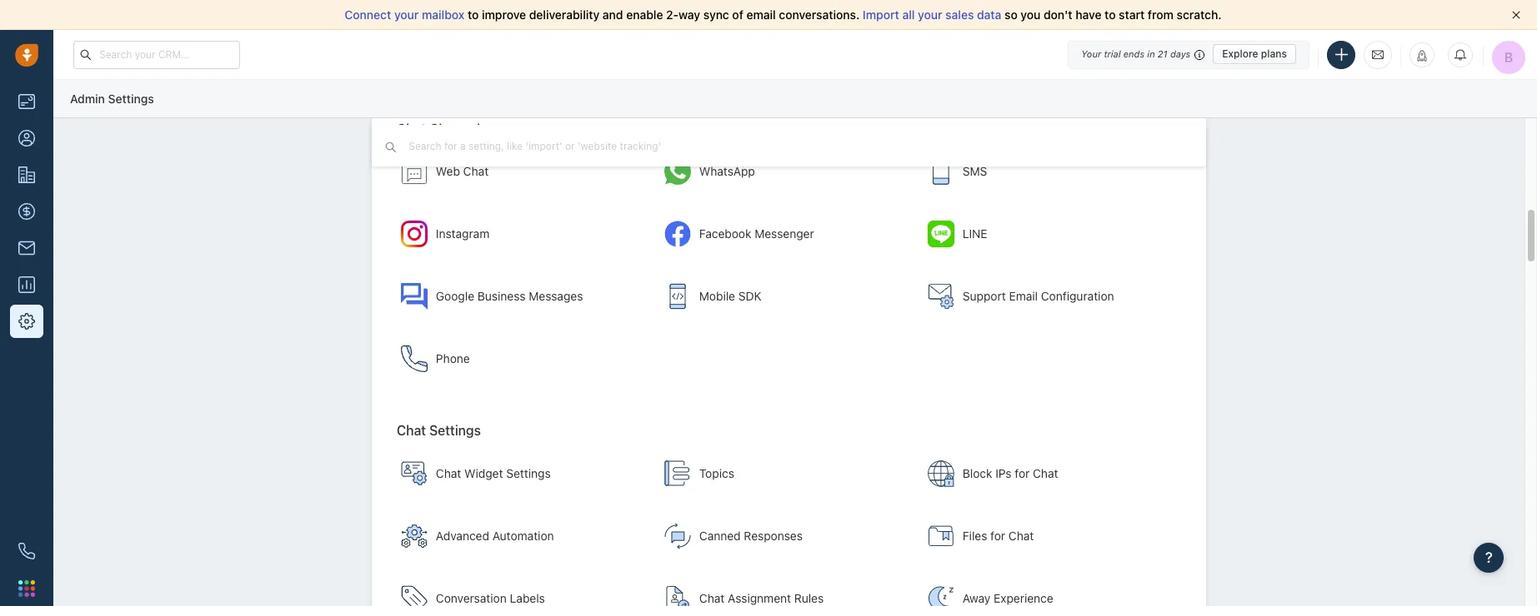 Task type: describe. For each thing, give the bounding box(es) containing it.
connect your mailbox to improve deliverability and enable 2-way sync of email conversations. import all your sales data so you don't have to start from scratch.
[[345, 8, 1222, 22]]

scratch.
[[1177, 8, 1222, 22]]

mobile sdk link
[[656, 268, 912, 326]]

advanced
[[436, 530, 489, 544]]

days
[[1170, 48, 1191, 59]]

instagram link
[[393, 205, 649, 264]]

labels
[[510, 592, 545, 606]]

from
[[1148, 8, 1174, 22]]

for inside block ips for chat link
[[1015, 467, 1030, 481]]

sdk
[[739, 290, 762, 304]]

phone image
[[18, 544, 35, 560]]

settings for admin settings
[[108, 92, 154, 106]]

sms link
[[919, 143, 1176, 201]]

streamline conversations using topics and route chats to the right groups image
[[664, 461, 691, 488]]

automation
[[493, 530, 554, 544]]

send dms from the crm and manage all your instagram conversations image
[[401, 221, 428, 248]]

have
[[1076, 8, 1102, 22]]

messenger
[[755, 227, 814, 241]]

improve
[[482, 8, 526, 22]]

way
[[679, 8, 700, 22]]

messages
[[529, 290, 583, 304]]

line
[[963, 227, 988, 241]]

2 your from the left
[[918, 8, 943, 22]]

sync
[[703, 8, 729, 22]]

1 your from the left
[[394, 8, 419, 22]]

21
[[1158, 48, 1168, 59]]

advanced automation link
[[393, 508, 649, 566]]

for inside files for chat link
[[991, 530, 1006, 544]]

settings for chat settings
[[429, 424, 481, 439]]

support email configuration
[[963, 290, 1114, 304]]

mailbox
[[422, 8, 465, 22]]

freshworks switcher image
[[18, 581, 35, 598]]

settings inside "link"
[[506, 467, 551, 481]]

web chat link
[[393, 143, 649, 201]]

store useful files that you can quickly share over chat image
[[928, 524, 954, 550]]

away experience link
[[919, 570, 1176, 607]]

topics link
[[656, 445, 912, 504]]

canned responses
[[699, 530, 803, 544]]

files for chat
[[963, 530, 1034, 544]]

chat widget settings
[[436, 467, 551, 481]]

facebook messenger link
[[656, 205, 912, 264]]

topics
[[699, 467, 734, 481]]

conversation
[[436, 592, 507, 606]]

set your widget's name, manage response expectations, and more image
[[401, 461, 428, 488]]

business
[[478, 290, 526, 304]]

chat assignment rules
[[699, 592, 824, 606]]

filter out fraud ips so you can chat with real customers image
[[928, 461, 954, 488]]

set responses when contacts ping outside office hours image
[[928, 586, 954, 607]]

advanced automation
[[436, 530, 554, 544]]

enable calling through a telephony provider. image
[[401, 346, 428, 373]]

web chat
[[436, 165, 489, 179]]

you
[[1021, 8, 1041, 22]]

trial
[[1104, 48, 1121, 59]]

import
[[863, 8, 899, 22]]

and
[[603, 8, 623, 22]]

google
[[436, 290, 474, 304]]

your trial ends in 21 days
[[1081, 48, 1191, 59]]

mobile sdk
[[699, 290, 762, 304]]

phone link
[[393, 330, 649, 389]]

automate chat workflows and improve agent productivity image
[[401, 524, 428, 550]]

responses
[[744, 530, 803, 544]]

explore plans link
[[1213, 44, 1296, 64]]

ends
[[1124, 48, 1145, 59]]

explore
[[1222, 48, 1259, 60]]

google business messages link
[[393, 268, 649, 326]]

add labels to categorize and keep track of conversations image
[[401, 586, 428, 607]]

files
[[963, 530, 987, 544]]

block ips for chat
[[963, 467, 1058, 481]]

instagram
[[436, 227, 490, 241]]

Search your CRM... text field
[[73, 40, 240, 69]]

send sms from the crm by integrating with your sms service provider image
[[928, 159, 954, 185]]

chat right ips
[[1033, 467, 1058, 481]]

whatsapp link
[[656, 143, 912, 201]]

admin
[[70, 92, 105, 106]]

manage whatsapp conversations from the crm image
[[664, 159, 691, 185]]

integrate your line account to manage line conversations from the crm image
[[928, 221, 954, 248]]

sms
[[963, 165, 988, 179]]

support
[[963, 290, 1006, 304]]

chat assignment rules link
[[656, 570, 912, 607]]

integrate your business messages account to send messages from the crm image
[[401, 284, 428, 310]]

integrate support mailboxes, configure dkim, and more. image
[[928, 284, 954, 310]]



Task type: locate. For each thing, give the bounding box(es) containing it.
customize the appearance of the chat widget on your website image
[[401, 159, 428, 185]]

to left the start
[[1105, 8, 1116, 22]]

0 horizontal spatial to
[[468, 8, 479, 22]]

import all your sales data link
[[863, 8, 1005, 22]]

1 horizontal spatial to
[[1105, 8, 1116, 22]]

connect your mailbox link
[[345, 8, 468, 22]]

1 vertical spatial for
[[991, 530, 1006, 544]]

2 horizontal spatial settings
[[506, 467, 551, 481]]

what's new image
[[1417, 50, 1428, 61]]

channels
[[429, 121, 487, 136]]

deliverability
[[529, 8, 600, 22]]

0 horizontal spatial for
[[991, 530, 1006, 544]]

so
[[1005, 8, 1018, 22]]

phone element
[[10, 535, 43, 569]]

pre-create responses to respond faster to customers image
[[664, 524, 691, 550]]

conversation labels link
[[393, 570, 649, 607]]

chat settings
[[397, 424, 481, 439]]

configuration
[[1041, 290, 1114, 304]]

chat channels
[[397, 121, 487, 136]]

support email configuration link
[[919, 268, 1176, 326]]

settings right admin
[[108, 92, 154, 106]]

connect
[[345, 8, 391, 22]]

files for chat link
[[919, 508, 1176, 566]]

block ips for chat link
[[919, 445, 1176, 504]]

facebook
[[699, 227, 752, 241]]

1 to from the left
[[468, 8, 479, 22]]

1 horizontal spatial your
[[918, 8, 943, 22]]

data
[[977, 8, 1002, 22]]

in
[[1147, 48, 1155, 59]]

chat inside 'link'
[[463, 165, 489, 179]]

close image
[[1512, 11, 1521, 19]]

email
[[1009, 290, 1038, 304]]

chat right web
[[463, 165, 489, 179]]

1 vertical spatial settings
[[429, 424, 481, 439]]

conversations.
[[779, 8, 860, 22]]

web
[[436, 165, 460, 179]]

block
[[963, 467, 993, 481]]

line link
[[919, 205, 1176, 264]]

sales
[[946, 8, 974, 22]]

to
[[468, 8, 479, 22], [1105, 8, 1116, 22]]

experience
[[994, 592, 1054, 606]]

start
[[1119, 8, 1145, 22]]

canned
[[699, 530, 741, 544]]

chat right the "files"
[[1009, 530, 1034, 544]]

chat right 'auto-assign chats to groups based on preset rules, events, filters, keywords' icon
[[699, 592, 725, 606]]

mobile
[[699, 290, 735, 304]]

your
[[394, 8, 419, 22], [918, 8, 943, 22]]

chat up set your widget's name, manage response expectations, and more icon
[[397, 424, 426, 439]]

all
[[902, 8, 915, 22]]

1 horizontal spatial for
[[1015, 467, 1030, 481]]

0 horizontal spatial your
[[394, 8, 419, 22]]

chat widget settings link
[[393, 445, 649, 504]]

chat up customize the appearance of the chat widget on your website image on the top left of the page
[[397, 121, 426, 136]]

conversation labels
[[436, 592, 545, 606]]

canned responses link
[[656, 508, 912, 566]]

facebook messenger
[[699, 227, 814, 241]]

your left mailbox
[[394, 8, 419, 22]]

for
[[1015, 467, 1030, 481], [991, 530, 1006, 544]]

plans
[[1261, 48, 1287, 60]]

of
[[732, 8, 744, 22]]

settings
[[108, 92, 154, 106], [429, 424, 481, 439], [506, 467, 551, 481]]

enable
[[626, 8, 663, 22]]

2 vertical spatial settings
[[506, 467, 551, 481]]

away experience
[[963, 592, 1054, 606]]

settings right widget
[[506, 467, 551, 481]]

use sdks to customize your chat widget for ios and android image
[[664, 284, 691, 310]]

chat inside "link"
[[436, 467, 461, 481]]

your right the all at the right top of the page
[[918, 8, 943, 22]]

ips
[[996, 467, 1012, 481]]

0 vertical spatial for
[[1015, 467, 1030, 481]]

away
[[963, 592, 991, 606]]

send email image
[[1372, 47, 1384, 62]]

your
[[1081, 48, 1102, 59]]

admin settings
[[70, 92, 154, 106]]

chat right set your widget's name, manage response expectations, and more icon
[[436, 467, 461, 481]]

explore plans
[[1222, 48, 1287, 60]]

widget
[[465, 467, 503, 481]]

0 vertical spatial settings
[[108, 92, 154, 106]]

google business messages
[[436, 290, 583, 304]]

settings up widget
[[429, 424, 481, 439]]

2 to from the left
[[1105, 8, 1116, 22]]

assignment
[[728, 592, 791, 606]]

for right ips
[[1015, 467, 1030, 481]]

don't
[[1044, 8, 1073, 22]]

to right mailbox
[[468, 8, 479, 22]]

whatsapp
[[699, 165, 755, 179]]

Search for a setting, like 'import' or 'website tracking' text field
[[407, 138, 730, 154]]

rules
[[794, 592, 824, 606]]

email
[[747, 8, 776, 22]]

auto-assign chats to groups based on preset rules, events, filters, keywords image
[[664, 586, 691, 607]]

2-
[[666, 8, 679, 22]]

for right the "files"
[[991, 530, 1006, 544]]

0 horizontal spatial settings
[[108, 92, 154, 106]]

1 horizontal spatial settings
[[429, 424, 481, 439]]

manage facebook messenger conversations from the crm image
[[664, 221, 691, 248]]



Task type: vqa. For each thing, say whether or not it's contained in the screenshot.
Automation
yes



